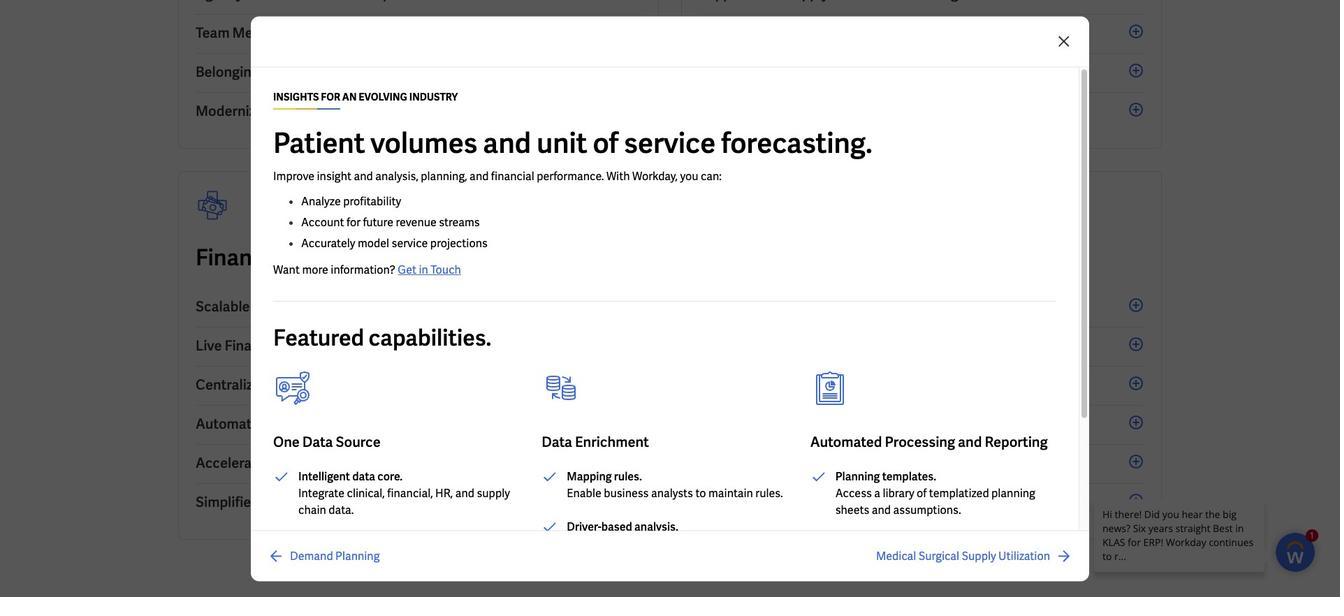 Task type: vqa. For each thing, say whether or not it's contained in the screenshot.
Team to the top
yes



Task type: describe. For each thing, give the bounding box(es) containing it.
enable
[[567, 486, 601, 500]]

and left reporting
[[958, 433, 982, 451]]

automated for automated compliance and audit support
[[196, 415, 268, 433]]

and inside "button"
[[349, 415, 373, 433]]

future
[[363, 215, 393, 229]]

planning
[[992, 486, 1035, 500]]

team member experience and well-being
[[196, 24, 457, 42]]

1 horizontal spatial rules.
[[756, 486, 783, 500]]

library
[[883, 486, 914, 500]]

and up insights
[[262, 63, 286, 81]]

being
[[421, 24, 457, 42]]

account
[[301, 215, 344, 229]]

prepackaged
[[699, 298, 782, 316]]

team inside "care team productivity" "button"
[[732, 454, 766, 472]]

automated processing and reporting
[[810, 433, 1048, 451]]

belonging and diversity to drive health equity
[[196, 63, 487, 81]]

templates.
[[882, 469, 936, 484]]

belonging
[[196, 63, 259, 81]]

driver- inside button
[[785, 298, 828, 316]]

data.
[[329, 502, 354, 517]]

financial for live
[[225, 337, 282, 355]]

contract
[[762, 63, 819, 81]]

demand planning
[[290, 548, 380, 563]]

line,
[[812, 493, 842, 511]]

utilization
[[999, 548, 1050, 563]]

analyze
[[301, 194, 341, 208]]

operations
[[313, 298, 384, 316]]

integration
[[311, 454, 381, 472]]

one
[[273, 433, 300, 451]]

patient for patient volumes and unit of service forecasting
[[699, 376, 745, 394]]

get
[[398, 262, 416, 277]]

featured
[[273, 323, 364, 352]]

medical surgical supply utilization
[[876, 548, 1050, 563]]

diversity
[[289, 63, 345, 81]]

and inside planning templates. access a library of templatized planning sheets and assumptions.
[[872, 502, 891, 517]]

improve insight and analysis, planning, and financial performance. with workday, you can:
[[273, 168, 722, 183]]

care site, service line, and joint venture performance button
[[699, 484, 1144, 523]]

demand
[[290, 548, 333, 563]]

simplified management of new revenue streams
[[196, 493, 508, 511]]

equity
[[446, 63, 487, 81]]

revenue
[[397, 493, 452, 511]]

sustainability
[[292, 243, 432, 272]]

maintain
[[708, 486, 753, 500]]

source
[[336, 433, 381, 451]]

a
[[874, 486, 880, 500]]

health
[[401, 63, 444, 81]]

service inside analyze profitability account for future revenue streams accurately model service projections
[[392, 235, 428, 250]]

0 vertical spatial financial
[[196, 243, 288, 272]]

2 vertical spatial management
[[262, 493, 347, 511]]

one data source
[[273, 433, 381, 451]]

prepackaged driver-based modeling
[[699, 298, 929, 316]]

based
[[828, 298, 867, 316]]

planning,
[[421, 168, 467, 183]]

information?
[[331, 262, 395, 277]]

revenue
[[396, 215, 437, 229]]

assumptions.
[[893, 502, 961, 517]]

and inside button
[[845, 493, 869, 511]]

service for line,
[[762, 493, 810, 511]]

improve
[[273, 168, 315, 183]]

capabilities.
[[369, 323, 491, 352]]

supply
[[477, 486, 510, 500]]

simplified management of new revenue streams button
[[196, 484, 641, 523]]

centralized grants management button
[[196, 367, 641, 406]]

care site, service line, and joint venture performance
[[699, 493, 1042, 511]]

and up financial
[[483, 124, 531, 161]]

scalable financial operations button
[[196, 289, 641, 328]]

well-
[[389, 24, 421, 42]]

and left well-
[[362, 24, 386, 42]]

accelerated m&a integration button
[[196, 445, 641, 484]]

drive
[[364, 63, 398, 81]]

automated for automated processing and reporting
[[810, 433, 882, 451]]

2 data from the left
[[542, 433, 572, 451]]

belonging and diversity to drive health equity button
[[196, 54, 641, 93]]

hr
[[274, 102, 293, 120]]

financial for scalable
[[253, 298, 310, 316]]

planning inside planning templates. access a library of templatized planning sheets and assumptions.
[[835, 469, 880, 484]]

mapping
[[567, 469, 612, 484]]

financial,
[[387, 486, 433, 500]]

analyze profitability account for future revenue streams accurately model service projections
[[301, 194, 488, 250]]

scalable financial operations
[[196, 298, 384, 316]]

for
[[347, 215, 361, 229]]

business
[[604, 486, 649, 500]]

patient for patient volumes and unit of service forecasting.
[[273, 124, 365, 161]]

grants
[[271, 376, 315, 394]]

audit
[[376, 415, 411, 433]]

to inside mapping rules. enable business analysts to maintain rules.
[[696, 486, 706, 500]]

financial
[[491, 168, 534, 183]]

centralized grants management
[[196, 376, 402, 394]]

automated compliance and audit support button
[[196, 406, 641, 445]]

model
[[358, 235, 389, 250]]

live financial insights
[[196, 337, 336, 355]]

insights
[[285, 337, 336, 355]]

analysis,
[[375, 168, 418, 183]]



Task type: locate. For each thing, give the bounding box(es) containing it.
prepackaged driver-based modeling button
[[699, 289, 1144, 328]]

planning
[[835, 469, 880, 484], [335, 548, 380, 563]]

0 horizontal spatial patient
[[273, 124, 365, 161]]

1 vertical spatial rules.
[[756, 486, 783, 500]]

2 vertical spatial financial
[[225, 337, 282, 355]]

2 vertical spatial care
[[699, 493, 729, 511]]

0 horizontal spatial team
[[196, 24, 230, 42]]

financial
[[196, 243, 288, 272], [253, 298, 310, 316], [225, 337, 282, 355]]

with
[[606, 168, 630, 183]]

1 horizontal spatial data
[[542, 433, 572, 451]]

based
[[601, 519, 632, 534]]

data right the one
[[302, 433, 333, 451]]

want
[[273, 262, 300, 277]]

performance
[[960, 493, 1042, 511]]

patient volumes and unit of service forecasting. dialog
[[0, 0, 1340, 597]]

service for delivery
[[296, 102, 343, 120]]

core.
[[377, 469, 403, 484]]

and left unit
[[805, 376, 829, 394]]

to up an
[[348, 63, 362, 81]]

0 vertical spatial management
[[822, 63, 907, 81]]

volumes
[[747, 376, 802, 394]]

planning inside button
[[335, 548, 380, 563]]

intelligent
[[298, 469, 350, 484]]

can:
[[701, 168, 722, 183]]

supply
[[962, 548, 996, 563]]

and up profitability
[[354, 168, 373, 183]]

0 vertical spatial patient
[[273, 124, 365, 161]]

automated inside "button"
[[196, 415, 268, 433]]

in
[[419, 262, 428, 277]]

1 vertical spatial service
[[392, 235, 428, 250]]

modernized hr service delivery
[[196, 102, 398, 120]]

live
[[196, 337, 222, 355]]

financial inside scalable financial operations "button"
[[253, 298, 310, 316]]

0 vertical spatial rules.
[[614, 469, 642, 484]]

service down revenue
[[392, 235, 428, 250]]

to inside button
[[348, 63, 362, 81]]

accelerated
[[196, 454, 273, 472]]

of inside planning templates. access a library of templatized planning sheets and assumptions.
[[917, 486, 927, 500]]

and down a
[[872, 502, 891, 517]]

and left a
[[845, 493, 869, 511]]

driver- down "enable"
[[567, 519, 601, 534]]

of inside button
[[349, 493, 362, 511]]

management for proactive contract management
[[822, 63, 907, 81]]

insight
[[317, 168, 351, 183]]

driver- inside patient volumes and unit of service forecasting. dialog
[[567, 519, 601, 534]]

volumes
[[370, 124, 478, 161]]

0 horizontal spatial service
[[296, 102, 343, 120]]

and right hr, at the left bottom
[[455, 486, 474, 500]]

service
[[624, 124, 716, 161], [392, 235, 428, 250]]

planning right demand
[[335, 548, 380, 563]]

service right 'hr'
[[296, 102, 343, 120]]

2 vertical spatial service
[[762, 493, 810, 511]]

financial up centralized
[[225, 337, 282, 355]]

1 data from the left
[[302, 433, 333, 451]]

0 vertical spatial delivery
[[346, 102, 398, 120]]

1 horizontal spatial planning
[[835, 469, 880, 484]]

for
[[321, 90, 340, 103]]

of right unit
[[862, 376, 874, 394]]

data
[[302, 433, 333, 451], [542, 433, 572, 451]]

projections
[[430, 235, 488, 250]]

automated compliance and audit support
[[196, 415, 465, 433]]

and
[[362, 24, 386, 42], [262, 63, 286, 81], [483, 124, 531, 161], [354, 168, 373, 183], [470, 168, 489, 183], [805, 376, 829, 394], [349, 415, 373, 433], [958, 433, 982, 451], [455, 486, 474, 500], [845, 493, 869, 511], [872, 502, 891, 517]]

management for centralized grants management
[[318, 376, 402, 394]]

care left the site,
[[699, 493, 729, 511]]

1 vertical spatial financial
[[253, 298, 310, 316]]

0 vertical spatial planning
[[835, 469, 880, 484]]

care team productivity button
[[699, 445, 1144, 484]]

care inside "care team productivity" "button"
[[699, 454, 729, 472]]

patient inside dialog
[[273, 124, 365, 161]]

1 vertical spatial care
[[699, 454, 729, 472]]

0 vertical spatial service
[[296, 102, 343, 120]]

service inside button
[[762, 493, 810, 511]]

0 vertical spatial to
[[348, 63, 362, 81]]

demand planning button
[[268, 548, 380, 565]]

compliance
[[270, 415, 347, 433]]

1 horizontal spatial patient
[[699, 376, 745, 394]]

of inside 'button'
[[862, 376, 874, 394]]

scalable
[[196, 298, 250, 316]]

new
[[365, 493, 394, 511]]

get in touch link
[[398, 262, 461, 277]]

streams
[[439, 215, 480, 229]]

0 horizontal spatial planning
[[335, 548, 380, 563]]

0 horizontal spatial automated
[[196, 415, 268, 433]]

of right 'in' in the left of the page
[[436, 243, 457, 272]]

modeling
[[870, 298, 929, 316]]

0 vertical spatial driver-
[[785, 298, 828, 316]]

and left financial
[[470, 168, 489, 183]]

rules. down care team productivity
[[756, 486, 783, 500]]

1 horizontal spatial team
[[732, 454, 766, 472]]

service right unit
[[877, 376, 924, 394]]

modernized hr service delivery button
[[196, 93, 641, 131]]

0 horizontal spatial service
[[392, 235, 428, 250]]

0 vertical spatial service
[[624, 124, 716, 161]]

management
[[822, 63, 907, 81], [318, 376, 402, 394], [262, 493, 347, 511]]

driver-
[[785, 298, 828, 316], [567, 519, 601, 534]]

want more information? get in touch
[[273, 262, 461, 277]]

financial down want
[[253, 298, 310, 316]]

management inside button
[[822, 63, 907, 81]]

service inside 'button'
[[877, 376, 924, 394]]

sheets
[[835, 502, 869, 517]]

1 vertical spatial driver-
[[567, 519, 601, 534]]

1 vertical spatial planning
[[335, 548, 380, 563]]

automated inside patient volumes and unit of service forecasting. dialog
[[810, 433, 882, 451]]

and inside 'button'
[[805, 376, 829, 394]]

1 vertical spatial delivery
[[514, 243, 597, 272]]

1 horizontal spatial driver-
[[785, 298, 828, 316]]

performance.
[[537, 168, 604, 183]]

financial sustainability  of care delivery
[[196, 243, 597, 272]]

modernized
[[196, 102, 271, 120]]

of up with
[[593, 124, 619, 161]]

proactive
[[699, 63, 759, 81]]

forecasting
[[927, 376, 1002, 394]]

team up belonging
[[196, 24, 230, 42]]

care for care team productivity
[[699, 454, 729, 472]]

medical
[[876, 548, 916, 563]]

data up mapping
[[542, 433, 572, 451]]

service up workday,
[[624, 124, 716, 161]]

automated up productivity
[[810, 433, 882, 451]]

care
[[461, 243, 509, 272], [699, 454, 729, 472], [699, 493, 729, 511]]

streams
[[455, 493, 508, 511]]

0 vertical spatial team
[[196, 24, 230, 42]]

0 horizontal spatial to
[[348, 63, 362, 81]]

analysis.
[[634, 519, 678, 534]]

workday,
[[632, 168, 678, 183]]

simplified
[[196, 493, 259, 511]]

financial up scalable
[[196, 243, 288, 272]]

1 vertical spatial service
[[877, 376, 924, 394]]

analysts
[[651, 486, 693, 500]]

rules.
[[614, 469, 642, 484], [756, 486, 783, 500]]

0 horizontal spatial data
[[302, 433, 333, 451]]

financial inside live financial insights button
[[225, 337, 282, 355]]

automated down centralized
[[196, 415, 268, 433]]

data
[[352, 469, 375, 484]]

industry
[[409, 90, 458, 103]]

productivity
[[768, 454, 846, 472]]

0 horizontal spatial delivery
[[346, 102, 398, 120]]

site,
[[732, 493, 760, 511]]

integrate
[[298, 486, 345, 500]]

planning up access
[[835, 469, 880, 484]]

driver-based analysis.
[[567, 519, 678, 534]]

driver- right prepackaged
[[785, 298, 828, 316]]

centralized
[[196, 376, 269, 394]]

team inside team member experience and well-being button
[[196, 24, 230, 42]]

patient inside 'button'
[[699, 376, 745, 394]]

1 horizontal spatial delivery
[[514, 243, 597, 272]]

1 vertical spatial management
[[318, 376, 402, 394]]

clinical,
[[347, 486, 385, 500]]

rules. up business
[[614, 469, 642, 484]]

1 vertical spatial team
[[732, 454, 766, 472]]

patient left volumes
[[699, 376, 745, 394]]

of left new
[[349, 493, 362, 511]]

surgical
[[919, 548, 959, 563]]

you
[[680, 168, 698, 183]]

of up assumptions.
[[917, 486, 927, 500]]

touch
[[431, 262, 461, 277]]

delivery inside 'button'
[[346, 102, 398, 120]]

care down streams on the top left
[[461, 243, 509, 272]]

2 horizontal spatial service
[[877, 376, 924, 394]]

team member experience and well-being button
[[196, 15, 641, 54]]

1 horizontal spatial service
[[762, 493, 810, 511]]

and left the audit at bottom
[[349, 415, 373, 433]]

of
[[593, 124, 619, 161], [436, 243, 457, 272], [862, 376, 874, 394], [917, 486, 927, 500], [349, 493, 362, 511]]

patient up insight
[[273, 124, 365, 161]]

team up maintain
[[732, 454, 766, 472]]

and inside the intelligent data core. integrate clinical, financial, hr, and supply chain data.
[[455, 486, 474, 500]]

1 horizontal spatial to
[[696, 486, 706, 500]]

live financial insights button
[[196, 328, 641, 367]]

care inside 'care site, service line, and joint venture performance' button
[[699, 493, 729, 511]]

experience
[[289, 24, 359, 42]]

an
[[342, 90, 357, 103]]

m&a
[[275, 454, 308, 472]]

to right analysts
[[696, 486, 706, 500]]

more
[[302, 262, 328, 277]]

1 horizontal spatial automated
[[810, 433, 882, 451]]

1 vertical spatial to
[[696, 486, 706, 500]]

1 vertical spatial patient
[[699, 376, 745, 394]]

joint
[[872, 493, 904, 511]]

service inside 'button'
[[296, 102, 343, 120]]

service
[[296, 102, 343, 120], [877, 376, 924, 394], [762, 493, 810, 511]]

1 horizontal spatial service
[[624, 124, 716, 161]]

0 vertical spatial care
[[461, 243, 509, 272]]

patient volumes and unit of service forecasting button
[[699, 367, 1144, 406]]

service right the site,
[[762, 493, 810, 511]]

0 horizontal spatial rules.
[[614, 469, 642, 484]]

planning templates. access a library of templatized planning sheets and assumptions.
[[835, 469, 1035, 517]]

hr,
[[435, 486, 453, 500]]

automated
[[196, 415, 268, 433], [810, 433, 882, 451]]

0 horizontal spatial driver-
[[567, 519, 601, 534]]

care up maintain
[[699, 454, 729, 472]]

data enrichment
[[542, 433, 649, 451]]

care for care site, service line, and joint venture performance
[[699, 493, 729, 511]]

reporting
[[985, 433, 1048, 451]]

enrichment
[[575, 433, 649, 451]]

processing
[[885, 433, 955, 451]]



